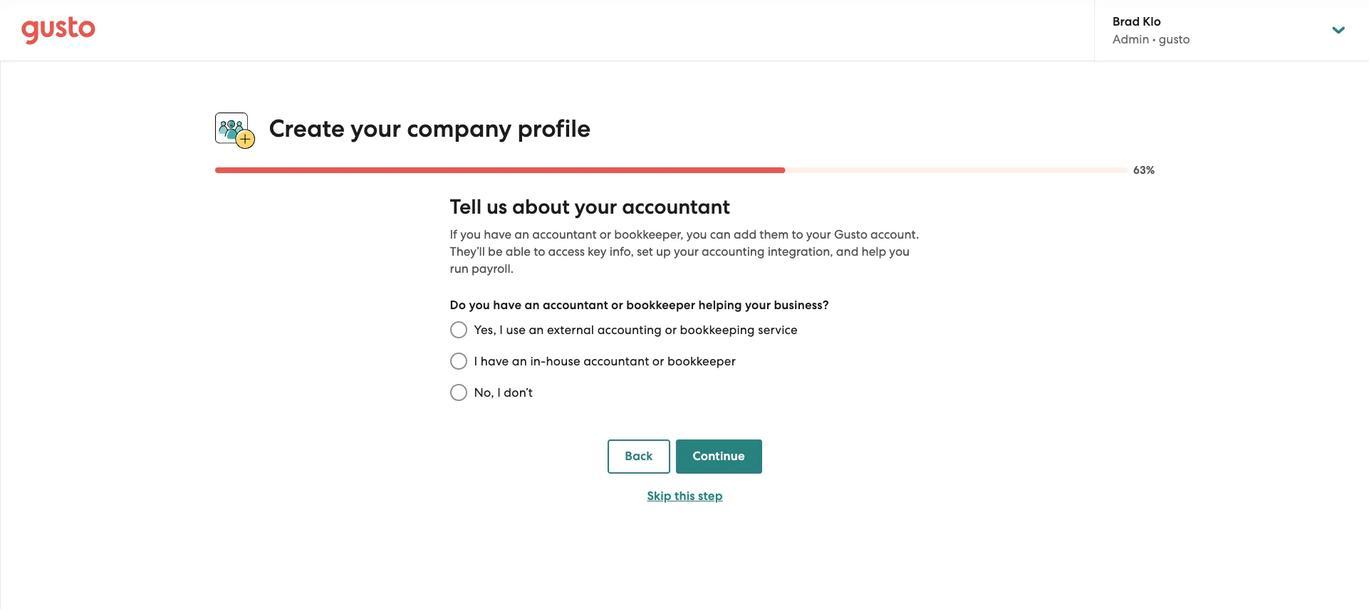 Task type: vqa. For each thing, say whether or not it's contained in the screenshot.
initial
no



Task type: locate. For each thing, give the bounding box(es) containing it.
accountant up external
[[543, 298, 609, 313]]

have for about
[[484, 227, 512, 242]]

business?
[[774, 298, 829, 313]]

0 vertical spatial bookkeeper
[[627, 298, 696, 313]]

accounting
[[702, 245, 765, 259], [598, 323, 662, 337]]

back link
[[608, 440, 670, 474]]

you right do
[[469, 298, 490, 313]]

you left the 'can'
[[687, 227, 707, 242]]

payroll.
[[472, 262, 514, 276]]

i
[[500, 323, 503, 337], [474, 354, 478, 369], [498, 386, 501, 400]]

to
[[792, 227, 804, 242], [534, 245, 545, 259]]

0 horizontal spatial accounting
[[598, 323, 662, 337]]

or up key
[[600, 227, 612, 242]]

profile
[[518, 114, 591, 143]]

to right "able"
[[534, 245, 545, 259]]

home image
[[21, 16, 95, 45]]

gusto
[[1159, 32, 1191, 46]]

have up no, i don't
[[481, 354, 509, 369]]

have up be at the left top of page
[[484, 227, 512, 242]]

1 vertical spatial have
[[493, 298, 522, 313]]

able
[[506, 245, 531, 259]]

yes, i use an external accounting or bookkeeping service
[[474, 323, 798, 337]]

brad
[[1113, 14, 1140, 29]]

create your company profile
[[269, 114, 591, 143]]

an
[[515, 227, 530, 242], [525, 298, 540, 313], [529, 323, 544, 337], [512, 354, 527, 369]]

bookkeeper up yes, i use an external accounting or bookkeeping service
[[627, 298, 696, 313]]

an up use
[[525, 298, 540, 313]]

have for have
[[493, 298, 522, 313]]

run
[[450, 262, 469, 276]]

skip
[[647, 489, 672, 504]]

accountant inside if you have an accountant or bookkeeper, you can add them to your gusto account. they'll be able to access key info, set up your accounting integration, and help you run payroll.
[[533, 227, 597, 242]]

if
[[450, 227, 458, 242]]

bookkeeper down bookkeeping
[[668, 354, 736, 369]]

gusto
[[834, 227, 868, 242]]

1 vertical spatial bookkeeper
[[668, 354, 736, 369]]

or up yes, i use an external accounting or bookkeeping service
[[612, 298, 624, 313]]

no, i don't
[[474, 386, 533, 400]]

your right create
[[351, 114, 401, 143]]

no,
[[474, 386, 494, 400]]

accounting down do you have an accountant or bookkeeper helping your business?
[[598, 323, 662, 337]]

continue
[[693, 449, 745, 464]]

0 vertical spatial i
[[500, 323, 503, 337]]

or
[[600, 227, 612, 242], [612, 298, 624, 313], [665, 323, 677, 337], [653, 354, 665, 369]]

skip this step
[[647, 489, 723, 504]]

an up "able"
[[515, 227, 530, 242]]

bookkeeping
[[680, 323, 755, 337]]

your
[[351, 114, 401, 143], [575, 195, 617, 220], [807, 227, 832, 242], [674, 245, 699, 259], [745, 298, 771, 313]]

0 vertical spatial have
[[484, 227, 512, 242]]

access
[[548, 245, 585, 259]]

i up no,
[[474, 354, 478, 369]]

helping
[[699, 298, 742, 313]]

you down account.
[[890, 245, 910, 259]]

they'll
[[450, 245, 485, 259]]

accountant up bookkeeper,
[[622, 195, 730, 220]]

0 horizontal spatial to
[[534, 245, 545, 259]]

0 vertical spatial to
[[792, 227, 804, 242]]

accountant
[[622, 195, 730, 220], [533, 227, 597, 242], [543, 298, 609, 313], [584, 354, 650, 369]]

or down yes, i use an external accounting or bookkeeping service
[[653, 354, 665, 369]]

brad klo admin • gusto
[[1113, 14, 1191, 46]]

have
[[484, 227, 512, 242], [493, 298, 522, 313], [481, 354, 509, 369]]

an right use
[[529, 323, 544, 337]]

i right no,
[[498, 386, 501, 400]]

have up use
[[493, 298, 522, 313]]

have inside if you have an accountant or bookkeeper, you can add them to your gusto account. they'll be able to access key info, set up your accounting integration, and help you run payroll.
[[484, 227, 512, 242]]

do you have an accountant or bookkeeper helping your business?
[[450, 298, 829, 313]]

2 vertical spatial i
[[498, 386, 501, 400]]

admin
[[1113, 32, 1150, 46]]

accountant for tell us about your accountant
[[622, 195, 730, 220]]

skip this step button
[[608, 480, 762, 514]]

service
[[758, 323, 798, 337]]

i for yes,
[[500, 323, 503, 337]]

you right the if
[[461, 227, 481, 242]]

add
[[734, 227, 757, 242]]

accounting down add
[[702, 245, 765, 259]]

up
[[656, 245, 671, 259]]

an inside if you have an accountant or bookkeeper, you can add them to your gusto account. they'll be able to access key info, set up your accounting integration, and help you run payroll.
[[515, 227, 530, 242]]

bookkeeper
[[627, 298, 696, 313], [668, 354, 736, 369]]

be
[[488, 245, 503, 259]]

them
[[760, 227, 789, 242]]

about
[[512, 195, 570, 220]]

yes,
[[474, 323, 497, 337]]

you
[[461, 227, 481, 242], [687, 227, 707, 242], [890, 245, 910, 259], [469, 298, 490, 313]]

accountant up access
[[533, 227, 597, 242]]

i for no,
[[498, 386, 501, 400]]

to up integration, at the right
[[792, 227, 804, 242]]

1 horizontal spatial accounting
[[702, 245, 765, 259]]

an left "in-"
[[512, 354, 527, 369]]

i left use
[[500, 323, 503, 337]]

use
[[506, 323, 526, 337]]

0 vertical spatial accounting
[[702, 245, 765, 259]]

accountant for if you have an accountant or bookkeeper, you can add them to your gusto account. they'll be able to access key info, set up your accounting integration, and help you run payroll.
[[533, 227, 597, 242]]

bookkeeper,
[[615, 227, 684, 242]]

and
[[837, 245, 859, 259]]



Task type: describe. For each thing, give the bounding box(es) containing it.
account.
[[871, 227, 920, 242]]

house
[[546, 354, 581, 369]]

or inside if you have an accountant or bookkeeper, you can add them to your gusto account. they'll be able to access key info, set up your accounting integration, and help you run payroll.
[[600, 227, 612, 242]]

this
[[675, 489, 695, 504]]

•
[[1153, 32, 1156, 46]]

step
[[698, 489, 723, 504]]

or down do you have an accountant or bookkeeper helping your business?
[[665, 323, 677, 337]]

1 vertical spatial to
[[534, 245, 545, 259]]

us
[[487, 195, 507, 220]]

an for do
[[525, 298, 540, 313]]

accountant down yes, i use an external accounting or bookkeeping service
[[584, 354, 650, 369]]

accounting inside if you have an accountant or bookkeeper, you can add them to your gusto account. they'll be able to access key info, set up your accounting integration, and help you run payroll.
[[702, 245, 765, 259]]

1 vertical spatial accounting
[[598, 323, 662, 337]]

company
[[407, 114, 512, 143]]

continue button
[[676, 440, 762, 474]]

back
[[625, 449, 653, 464]]

your up key
[[575, 195, 617, 220]]

1 horizontal spatial to
[[792, 227, 804, 242]]

external
[[547, 323, 595, 337]]

don't
[[504, 386, 533, 400]]

63%
[[1134, 164, 1156, 177]]

can
[[710, 227, 731, 242]]

accountant for do you have an accountant or bookkeeper helping your business?
[[543, 298, 609, 313]]

I have an in-house accountant or bookkeeper radio
[[443, 346, 474, 377]]

your up service
[[745, 298, 771, 313]]

in-
[[531, 354, 546, 369]]

No, I don't radio
[[443, 377, 474, 409]]

your up integration, at the right
[[807, 227, 832, 242]]

an for yes,
[[529, 323, 544, 337]]

klo
[[1143, 14, 1162, 29]]

Yes, I use an external accounting or bookkeeping service radio
[[443, 314, 474, 346]]

2 vertical spatial have
[[481, 354, 509, 369]]

integration,
[[768, 245, 834, 259]]

your right up at the top left
[[674, 245, 699, 259]]

set
[[637, 245, 653, 259]]

1 vertical spatial i
[[474, 354, 478, 369]]

info,
[[610, 245, 634, 259]]

i have an in-house accountant or bookkeeper
[[474, 354, 736, 369]]

tell
[[450, 195, 482, 220]]

key
[[588, 245, 607, 259]]

an for if
[[515, 227, 530, 242]]

tell us about your accountant
[[450, 195, 730, 220]]

do
[[450, 298, 466, 313]]

help
[[862, 245, 887, 259]]

create
[[269, 114, 345, 143]]

if you have an accountant or bookkeeper, you can add them to your gusto account. they'll be able to access key info, set up your accounting integration, and help you run payroll.
[[450, 227, 920, 276]]



